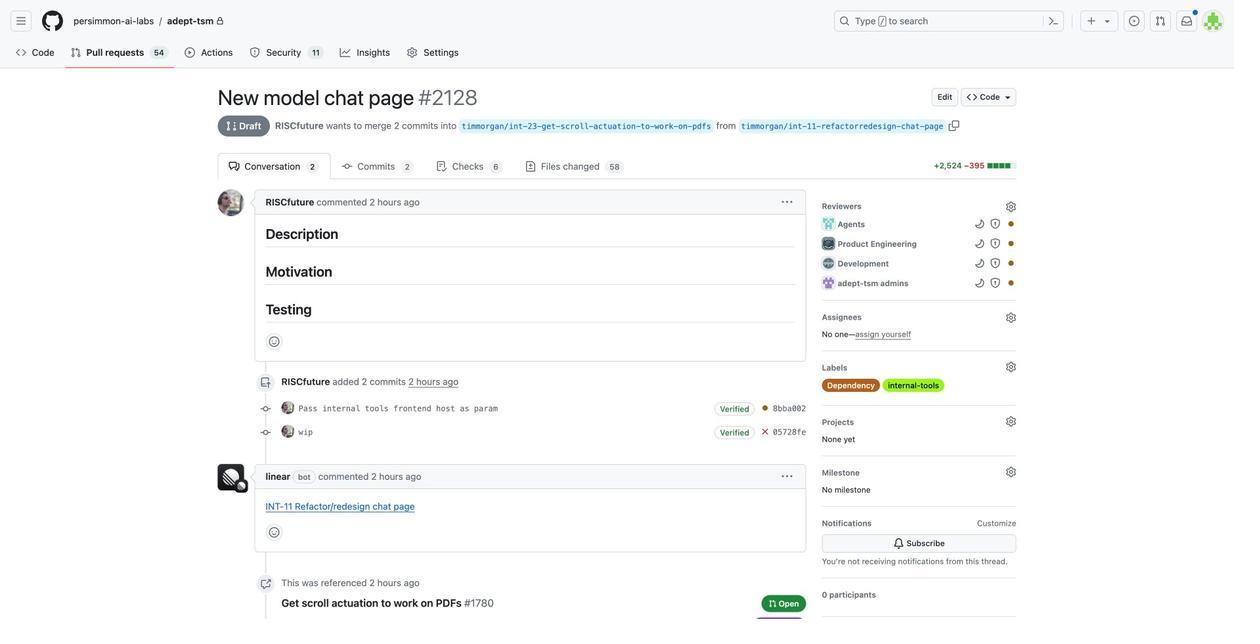 Task type: locate. For each thing, give the bounding box(es) containing it.
git commit image inside pull request tabs "element"
[[342, 161, 352, 172]]

gear image inside select assignees element
[[1006, 313, 1016, 323]]

code image
[[16, 47, 26, 58], [967, 92, 977, 102]]

shield lock image for moon image related to @persimmon ai labs/agents image
[[990, 219, 1001, 229]]

1 gear image from the top
[[1006, 202, 1016, 212]]

2 moon image from the top
[[974, 278, 985, 288]]

2 add or remove reactions element from the top
[[266, 524, 283, 541]]

1 @riscfuture image from the top
[[281, 401, 295, 415]]

dot fill image
[[1006, 219, 1016, 229]]

git pull request image
[[1155, 16, 1166, 26], [71, 47, 81, 58]]

moon image
[[974, 258, 985, 269], [974, 278, 985, 288]]

7 / 8 checks ok image
[[760, 403, 770, 414]]

2 show options image from the top
[[782, 472, 792, 482]]

list
[[68, 11, 826, 32]]

select projects element
[[822, 414, 1016, 445]]

0 vertical spatial moon image
[[974, 258, 985, 269]]

0 vertical spatial add or remove reactions element
[[266, 333, 283, 350]]

0 vertical spatial gear image
[[407, 47, 417, 58]]

file diff image
[[525, 161, 536, 172]]

dot fill image
[[1006, 238, 1016, 249], [1006, 258, 1016, 269], [1006, 278, 1016, 288]]

graph image
[[340, 47, 351, 58]]

0 vertical spatial dot fill image
[[1006, 238, 1016, 249]]

1 vertical spatial git pull request image
[[71, 47, 81, 58]]

1 vertical spatial shield lock image
[[990, 238, 1001, 249]]

moon image
[[974, 219, 985, 229], [974, 238, 985, 249]]

2 moon image from the top
[[974, 238, 985, 249]]

gear image inside select projects element
[[1006, 416, 1016, 427]]

3 dot fill image from the top
[[1006, 278, 1016, 288]]

add or remove reactions element up repo push icon at the left
[[266, 333, 283, 350]]

1 vertical spatial shield lock image
[[990, 278, 1001, 288]]

1 shield lock image from the top
[[990, 219, 1001, 229]]

shield lock image
[[990, 219, 1001, 229], [990, 238, 1001, 249]]

0 vertical spatial shield lock image
[[990, 219, 1001, 229]]

git commit image for 6 / 7 checks ok image the @riscfuture image
[[260, 428, 271, 438]]

0 vertical spatial show options image
[[782, 197, 792, 208]]

moon image for @persimmon ai labs/development image
[[974, 258, 985, 269]]

comment discussion image
[[229, 161, 239, 172]]

gear image for select reviewers element
[[1006, 202, 1016, 212]]

2 gear image from the top
[[1006, 313, 1016, 323]]

issue opened image
[[1129, 16, 1140, 26]]

show options image
[[782, 197, 792, 208], [782, 472, 792, 482]]

@persimmon ai labs/product engineering image
[[822, 237, 835, 250]]

homepage image
[[42, 11, 63, 32]]

moon image for '@persimmon ai labs/adept tsm admins' image
[[974, 278, 985, 288]]

dot fill image for moon icon associated with '@persimmon ai labs/adept tsm admins' image's shield lock icon
[[1006, 278, 1016, 288]]

1 vertical spatial triangle down image
[[1003, 92, 1013, 102]]

git commit image
[[342, 161, 352, 172], [260, 404, 271, 415], [260, 428, 271, 438]]

1 vertical spatial code image
[[967, 92, 977, 102]]

1 vertical spatial @riscfuture image
[[281, 425, 295, 438]]

1 vertical spatial moon image
[[974, 278, 985, 288]]

1 shield lock image from the top
[[990, 258, 1001, 269]]

1 vertical spatial gear image
[[1006, 362, 1016, 372]]

git commit image for the @riscfuture image corresponding to the 7 / 8 checks ok icon
[[260, 404, 271, 415]]

0 vertical spatial @riscfuture image
[[281, 401, 295, 415]]

2 shield lock image from the top
[[990, 238, 1001, 249]]

1 vertical spatial dot fill image
[[1006, 258, 1016, 269]]

2 @riscfuture image from the top
[[281, 425, 295, 438]]

4 gear image from the top
[[1006, 467, 1016, 477]]

select reviewers element
[[822, 198, 1016, 290]]

1 vertical spatial git commit image
[[260, 404, 271, 415]]

2 vertical spatial git commit image
[[260, 428, 271, 438]]

riscfuture image
[[218, 190, 244, 216]]

dot fill image for shield lock icon related to moon icon for @persimmon ai labs/development image
[[1006, 258, 1016, 269]]

1 vertical spatial moon image
[[974, 238, 985, 249]]

cross reference image
[[260, 579, 271, 590]]

2 dot fill image from the top
[[1006, 258, 1016, 269]]

1 moon image from the top
[[974, 219, 985, 229]]

moon image for @persimmon ai labs/agents image
[[974, 219, 985, 229]]

gear image
[[407, 47, 417, 58], [1006, 362, 1016, 372]]

triangle down image
[[1102, 16, 1113, 26], [1003, 92, 1013, 102]]

0 vertical spatial code image
[[16, 47, 26, 58]]

gear image
[[1006, 202, 1016, 212], [1006, 313, 1016, 323], [1006, 416, 1016, 427], [1006, 467, 1016, 477]]

0 horizontal spatial code image
[[16, 47, 26, 58]]

1 moon image from the top
[[974, 258, 985, 269]]

shield lock image for moon icon for @persimmon ai labs/development image
[[990, 258, 1001, 269]]

checklist image
[[437, 161, 447, 172]]

0 vertical spatial triangle down image
[[1102, 16, 1113, 26]]

@riscfuture image
[[281, 401, 295, 415], [281, 425, 295, 438]]

1 horizontal spatial code image
[[967, 92, 977, 102]]

shield lock image
[[990, 258, 1001, 269], [990, 278, 1001, 288]]

2 vertical spatial dot fill image
[[1006, 278, 1016, 288]]

1 vertical spatial show options image
[[782, 472, 792, 482]]

1 add or remove reactions element from the top
[[266, 333, 283, 350]]

0 vertical spatial git commit image
[[342, 161, 352, 172]]

1 vertical spatial add or remove reactions element
[[266, 524, 283, 541]]

0 horizontal spatial git pull request image
[[71, 47, 81, 58]]

0 vertical spatial moon image
[[974, 219, 985, 229]]

gear image for select projects element
[[1006, 416, 1016, 427]]

2 shield lock image from the top
[[990, 278, 1001, 288]]

0 horizontal spatial triangle down image
[[1003, 92, 1013, 102]]

1 horizontal spatial gear image
[[1006, 362, 1016, 372]]

3 gear image from the top
[[1006, 416, 1016, 427]]

notifications image
[[1182, 16, 1192, 26]]

1 horizontal spatial git pull request image
[[1155, 16, 1166, 26]]

add or remove reactions element
[[266, 333, 283, 350], [266, 524, 283, 541]]

1 dot fill image from the top
[[1006, 238, 1016, 249]]

add or remove reactions element up cross reference image
[[266, 524, 283, 541]]

0 vertical spatial git pull request image
[[1155, 16, 1166, 26]]

0 vertical spatial shield lock image
[[990, 258, 1001, 269]]



Task type: describe. For each thing, give the bounding box(es) containing it.
linear image
[[235, 480, 248, 493]]

@linear image
[[218, 464, 244, 491]]

@riscfuture image for 6 / 7 checks ok image
[[281, 425, 295, 438]]

6 / 7 checks ok image
[[760, 427, 770, 437]]

shield lock image for moon icon associated with '@persimmon ai labs/adept tsm admins' image
[[990, 278, 1001, 288]]

status: open image
[[769, 599, 776, 609]]

moon image for @persimmon ai labs/product engineering icon
[[974, 238, 985, 249]]

1 show options image from the top
[[782, 197, 792, 208]]

status: draft image
[[226, 121, 237, 131]]

gear image for select assignees element
[[1006, 313, 1016, 323]]

0 horizontal spatial gear image
[[407, 47, 417, 58]]

plus image
[[1086, 16, 1097, 26]]

repo push image
[[260, 378, 271, 388]]

@persimmon ai labs/agents image
[[822, 217, 835, 231]]

add or remove reactions image
[[269, 527, 279, 538]]

select assignees element
[[822, 309, 1016, 340]]

copy image
[[949, 120, 959, 131]]

add or remove reactions image
[[269, 337, 279, 347]]

pull request tabs element
[[218, 153, 928, 179]]

command palette image
[[1048, 16, 1059, 26]]

@persimmon ai labs/adept tsm admins image
[[822, 277, 835, 290]]

shield image
[[249, 47, 260, 58]]

shield lock image for moon image related to @persimmon ai labs/product engineering icon
[[990, 238, 1001, 249]]

lock image
[[216, 17, 224, 25]]

@persimmon ai labs/development image
[[822, 257, 835, 270]]

1 horizontal spatial triangle down image
[[1102, 16, 1113, 26]]

dot fill image for shield lock image associated with moon image related to @persimmon ai labs/product engineering icon
[[1006, 238, 1016, 249]]

bell image
[[893, 539, 904, 549]]

play image
[[184, 47, 195, 58]]

@riscfuture image for the 7 / 8 checks ok icon
[[281, 401, 295, 415]]



Task type: vqa. For each thing, say whether or not it's contained in the screenshot.
dot fill image for @persimmon ai labs/adept tsm admins icon shield lock image
yes



